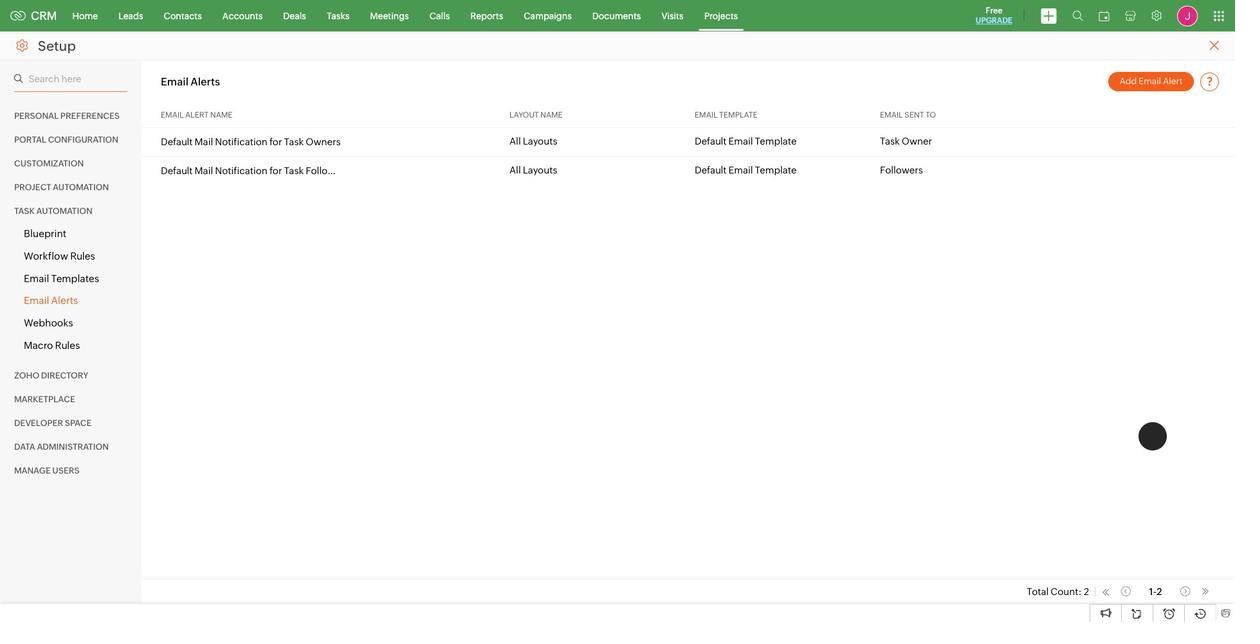 Task type: describe. For each thing, give the bounding box(es) containing it.
reports
[[471, 11, 503, 21]]

contacts link
[[154, 0, 212, 31]]

documents
[[593, 11, 641, 21]]

calls
[[430, 11, 450, 21]]

leads link
[[108, 0, 154, 31]]

leads
[[119, 11, 143, 21]]

home
[[72, 11, 98, 21]]

accounts
[[223, 11, 263, 21]]

profile element
[[1170, 0, 1206, 31]]

upgrade
[[976, 16, 1013, 25]]

crm link
[[10, 9, 57, 23]]

create menu element
[[1034, 0, 1065, 31]]

visits link
[[652, 0, 694, 31]]

projects
[[704, 11, 738, 21]]

calls link
[[419, 0, 460, 31]]

accounts link
[[212, 0, 273, 31]]

meetings link
[[360, 0, 419, 31]]

documents link
[[582, 0, 652, 31]]

free upgrade
[[976, 6, 1013, 25]]

meetings
[[370, 11, 409, 21]]

campaigns link
[[514, 0, 582, 31]]



Task type: locate. For each thing, give the bounding box(es) containing it.
free
[[986, 6, 1003, 15]]

tasks
[[327, 11, 350, 21]]

create menu image
[[1041, 8, 1057, 23]]

deals link
[[273, 0, 317, 31]]

tasks link
[[317, 0, 360, 31]]

campaigns
[[524, 11, 572, 21]]

crm
[[31, 9, 57, 23]]

deals
[[283, 11, 306, 21]]

search image
[[1073, 10, 1084, 21]]

visits
[[662, 11, 684, 21]]

calendar image
[[1099, 11, 1110, 21]]

home link
[[62, 0, 108, 31]]

contacts
[[164, 11, 202, 21]]

reports link
[[460, 0, 514, 31]]

profile image
[[1178, 5, 1198, 26]]

projects link
[[694, 0, 749, 31]]

search element
[[1065, 0, 1092, 32]]



Task type: vqa. For each thing, say whether or not it's contained in the screenshot.
recently corresponding to Recently Created Leads
no



